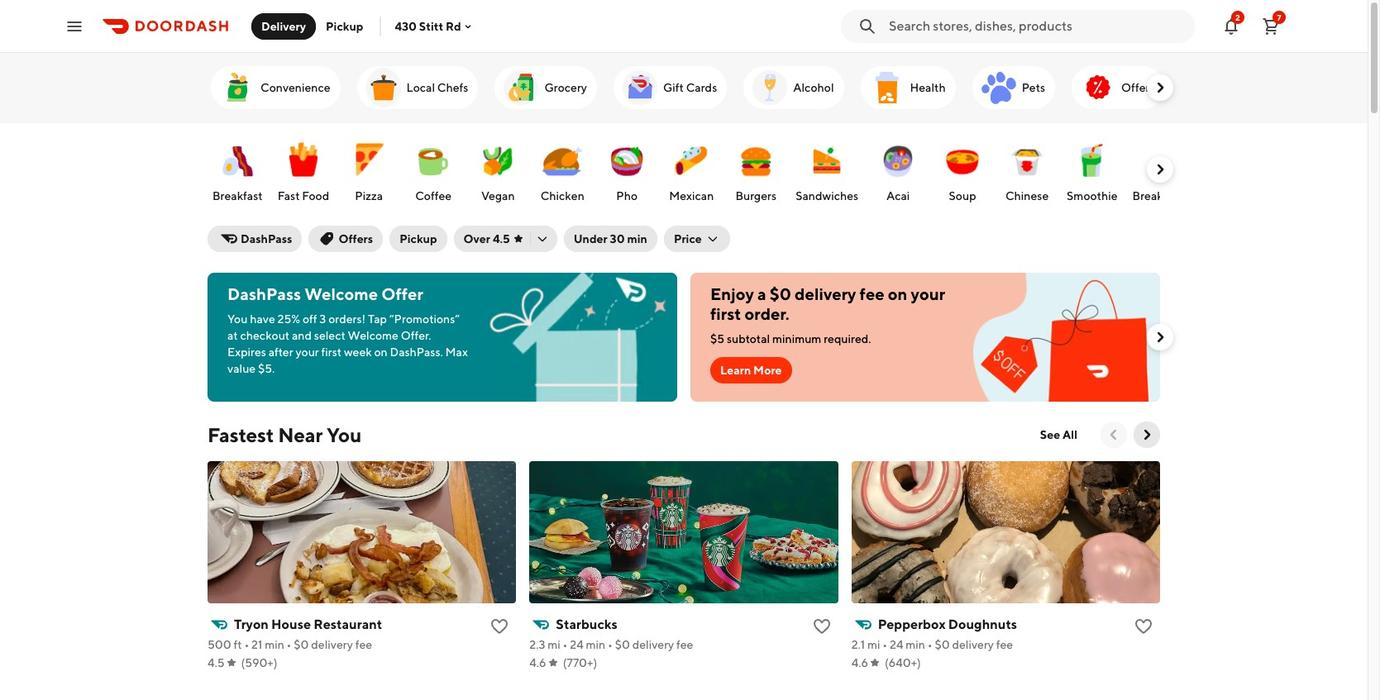 Task type: describe. For each thing, give the bounding box(es) containing it.
5 • from the left
[[883, 639, 888, 652]]

Store search: begin typing to search for stores available on DoorDash text field
[[889, 17, 1186, 35]]

dashpass button
[[208, 226, 302, 252]]

local chefs link
[[357, 66, 479, 109]]

coffee
[[416, 189, 452, 203]]

0 horizontal spatial pickup button
[[316, 13, 374, 39]]

2 next button of carousel image from the top
[[1153, 161, 1169, 178]]

see
[[1041, 429, 1061, 442]]

acai
[[887, 189, 910, 203]]

ft
[[234, 639, 242, 652]]

delivery for tryon house restaurant
[[311, 639, 353, 652]]

grocery link
[[495, 66, 597, 109]]

week
[[344, 346, 372, 359]]

breakfast for breakfast burrito
[[1133, 189, 1183, 203]]

delivery inside enjoy a $0 delivery fee on your first order.
[[795, 285, 857, 304]]

doughnuts
[[949, 617, 1018, 633]]

4.6 for pepperbox doughnuts
[[852, 657, 869, 670]]

500
[[208, 639, 231, 652]]

dashpass for dashpass welcome offer
[[228, 285, 301, 304]]

expires
[[228, 346, 266, 359]]

your inside enjoy a $0 delivery fee on your first order.
[[912, 285, 946, 304]]

4 • from the left
[[608, 639, 613, 652]]

1 horizontal spatial pickup button
[[390, 226, 447, 252]]

have
[[250, 313, 275, 326]]

fastest near you
[[208, 424, 362, 447]]

at
[[228, 329, 238, 343]]

pets
[[1022, 81, 1046, 94]]

gift cards image
[[621, 68, 660, 108]]

$5
[[711, 333, 725, 346]]

on inside enjoy a $0 delivery fee on your first order.
[[889, 285, 908, 304]]

500 ft • 21 min • $​0 delivery fee
[[208, 639, 372, 652]]

starbucks
[[556, 617, 618, 633]]

gift
[[664, 81, 684, 94]]

fee for pepperbox doughnuts
[[997, 639, 1014, 652]]

minimum
[[773, 333, 822, 346]]

first inside enjoy a $0 delivery fee on your first order.
[[711, 304, 742, 324]]

fee for starbucks
[[677, 639, 694, 652]]

stitt
[[419, 19, 444, 33]]

price
[[674, 233, 702, 246]]

alcohol link
[[744, 66, 844, 109]]

chinese
[[1006, 189, 1049, 203]]

grocery
[[545, 81, 587, 94]]

over
[[464, 233, 491, 246]]

offer.
[[401, 329, 431, 343]]

and
[[292, 329, 312, 343]]

mi for pepperbox doughnuts
[[868, 639, 881, 652]]

24 for pepperbox doughnuts
[[890, 639, 904, 652]]

cards
[[687, 81, 718, 94]]

min for tryon house restaurant
[[265, 639, 284, 652]]

you have 25% off 3 orders! tap "promotions" at checkout and select welcome offer. expires after your first week on dashpass. max value $5.
[[228, 313, 468, 376]]

offers button
[[309, 226, 383, 252]]

price button
[[664, 226, 730, 252]]

dashpass welcome offer
[[228, 285, 423, 304]]

enjoy
[[711, 285, 755, 304]]

offers link
[[1072, 66, 1165, 109]]

$5 subtotal minimum required.
[[711, 333, 872, 346]]

30
[[610, 233, 625, 246]]

(770+)
[[563, 657, 598, 670]]

vegan
[[481, 189, 515, 203]]

delivery
[[261, 19, 306, 33]]

2.3
[[530, 639, 546, 652]]

under 30 min
[[574, 233, 648, 246]]

all
[[1063, 429, 1078, 442]]

local chefs image
[[364, 68, 403, 108]]

1 horizontal spatial offers
[[1122, 81, 1155, 94]]

convenience image
[[218, 68, 257, 108]]

3
[[320, 313, 326, 326]]

soup
[[950, 189, 977, 203]]

first inside 'you have 25% off 3 orders! tap "promotions" at checkout and select welcome offer. expires after your first week on dashpass. max value $5.'
[[321, 346, 342, 359]]

4.6 for starbucks
[[530, 657, 547, 670]]

over 4.5 button
[[454, 226, 557, 252]]

fee for tryon house restaurant
[[355, 639, 372, 652]]

2.3 mi • 24 min • $​0 delivery fee
[[530, 639, 694, 652]]

sandwiches
[[796, 189, 859, 203]]

delivery for pepperbox doughnuts
[[953, 639, 995, 652]]

"promotions"
[[390, 313, 460, 326]]

convenience link
[[211, 66, 341, 109]]

pickup for the rightmost pickup button
[[400, 233, 437, 246]]

a
[[758, 285, 767, 304]]

fast food
[[278, 189, 330, 203]]

tap
[[368, 313, 387, 326]]

local chefs
[[407, 81, 469, 94]]

grocery image
[[502, 68, 542, 108]]

see all
[[1041, 429, 1078, 442]]

gift cards
[[664, 81, 718, 94]]

21
[[252, 639, 263, 652]]

health
[[911, 81, 946, 94]]

breakfast for breakfast
[[213, 189, 263, 203]]

min for starbucks
[[586, 639, 606, 652]]

min for pepperbox doughnuts
[[906, 639, 926, 652]]

2 items, open order cart image
[[1262, 16, 1282, 36]]

chefs
[[438, 81, 469, 94]]

over 4.5
[[464, 233, 510, 246]]

gift cards link
[[614, 66, 728, 109]]

select
[[314, 329, 346, 343]]

25%
[[278, 313, 300, 326]]

click to add this store to your saved list image
[[490, 617, 510, 637]]

$​0 for tryon house restaurant
[[294, 639, 309, 652]]

more
[[754, 364, 782, 377]]

learn more
[[721, 364, 782, 377]]

learn
[[721, 364, 752, 377]]

2 • from the left
[[287, 639, 292, 652]]

click to add this store to your saved list image for pepperbox doughnuts
[[1134, 617, 1154, 637]]

$0
[[770, 285, 792, 304]]



Task type: vqa. For each thing, say whether or not it's contained in the screenshot.
$25,
no



Task type: locate. For each thing, give the bounding box(es) containing it.
tryon house restaurant
[[234, 617, 382, 633]]

pepperbox doughnuts
[[878, 617, 1018, 633]]

• up "(770+)"
[[563, 639, 568, 652]]

pickup
[[326, 19, 364, 33], [400, 233, 437, 246]]

0 vertical spatial first
[[711, 304, 742, 324]]

$​0 down starbucks
[[615, 639, 630, 652]]

burrito
[[1186, 189, 1222, 203]]

dashpass down fast
[[241, 233, 292, 246]]

delivery for starbucks
[[633, 639, 675, 652]]

smoothie
[[1067, 189, 1118, 203]]

$5.
[[258, 362, 275, 376]]

0 vertical spatial next button of carousel image
[[1153, 79, 1169, 96]]

$​0 for starbucks
[[615, 639, 630, 652]]

4.6
[[530, 657, 547, 670], [852, 657, 869, 670]]

on inside 'you have 25% off 3 orders! tap "promotions" at checkout and select welcome offer. expires after your first week on dashpass. max value $5.'
[[374, 346, 388, 359]]

24 up "(770+)"
[[570, 639, 584, 652]]

1 horizontal spatial on
[[889, 285, 908, 304]]

24 up (640+)
[[890, 639, 904, 652]]

2 click to add this store to your saved list image from the left
[[1134, 617, 1154, 637]]

mi right 2.3
[[548, 639, 561, 652]]

you
[[228, 313, 248, 326], [327, 424, 362, 447]]

0 horizontal spatial $​0
[[294, 639, 309, 652]]

subtotal
[[727, 333, 770, 346]]

min down the pepperbox
[[906, 639, 926, 652]]

house
[[271, 617, 311, 633]]

food
[[302, 189, 330, 203]]

dashpass.
[[390, 346, 443, 359]]

breakfast burrito
[[1133, 189, 1222, 203]]

0 horizontal spatial click to add this store to your saved list image
[[812, 617, 832, 637]]

pickup button
[[316, 13, 374, 39], [390, 226, 447, 252]]

offers down pizza
[[339, 233, 373, 246]]

0 horizontal spatial breakfast
[[213, 189, 263, 203]]

offers right offers 'image'
[[1122, 81, 1155, 94]]

• right ft
[[244, 639, 249, 652]]

2 mi from the left
[[868, 639, 881, 652]]

pets link
[[973, 66, 1056, 109]]

notification bell image
[[1222, 16, 1242, 36]]

local
[[407, 81, 435, 94]]

1 mi from the left
[[548, 639, 561, 652]]

first down 'enjoy'
[[711, 304, 742, 324]]

chicken
[[541, 189, 585, 203]]

6 • from the left
[[928, 639, 933, 652]]

0 vertical spatial 4.5
[[493, 233, 510, 246]]

after
[[269, 346, 293, 359]]

0 horizontal spatial first
[[321, 346, 342, 359]]

0 vertical spatial dashpass
[[241, 233, 292, 246]]

delivery button
[[252, 13, 316, 39]]

learn more button
[[711, 357, 792, 384]]

next button of carousel image up the breakfast burrito
[[1153, 161, 1169, 178]]

pepperbox
[[878, 617, 946, 633]]

$​0 for pepperbox doughnuts
[[935, 639, 950, 652]]

0 horizontal spatial 4.5
[[208, 657, 225, 670]]

dashpass for dashpass
[[241, 233, 292, 246]]

0 vertical spatial pickup
[[326, 19, 364, 33]]

your
[[912, 285, 946, 304], [296, 346, 319, 359]]

1 click to add this store to your saved list image from the left
[[812, 617, 832, 637]]

welcome
[[305, 285, 378, 304], [348, 329, 399, 343]]

2
[[1236, 12, 1241, 22]]

1 24 from the left
[[570, 639, 584, 652]]

pizza
[[355, 189, 383, 203]]

alcohol image
[[751, 68, 790, 108]]

4.6 down 2.1
[[852, 657, 869, 670]]

(640+)
[[885, 657, 922, 670]]

pets image
[[979, 68, 1019, 108]]

you up at
[[228, 313, 248, 326]]

fastest
[[208, 424, 274, 447]]

• down starbucks
[[608, 639, 613, 652]]

4.6 down 2.3
[[530, 657, 547, 670]]

near
[[278, 424, 323, 447]]

7 button
[[1255, 10, 1288, 43]]

0 vertical spatial on
[[889, 285, 908, 304]]

1 horizontal spatial first
[[711, 304, 742, 324]]

24 for starbucks
[[570, 639, 584, 652]]

4.5 down 500
[[208, 657, 225, 670]]

pickup button right delivery
[[316, 13, 374, 39]]

1 horizontal spatial $​0
[[615, 639, 630, 652]]

1 vertical spatial you
[[327, 424, 362, 447]]

pho
[[617, 189, 638, 203]]

min down starbucks
[[586, 639, 606, 652]]

welcome up 'orders!'
[[305, 285, 378, 304]]

offers inside button
[[339, 233, 373, 246]]

• down house
[[287, 639, 292, 652]]

breakfast left the burrito
[[1133, 189, 1183, 203]]

1 horizontal spatial 24
[[890, 639, 904, 652]]

24
[[570, 639, 584, 652], [890, 639, 904, 652]]

$​0 down tryon house restaurant
[[294, 639, 309, 652]]

restaurant
[[314, 617, 382, 633]]

welcome down tap
[[348, 329, 399, 343]]

0 horizontal spatial offers
[[339, 233, 373, 246]]

1 horizontal spatial 4.5
[[493, 233, 510, 246]]

1 • from the left
[[244, 639, 249, 652]]

4.5 right over at the top left
[[493, 233, 510, 246]]

pickup right delivery
[[326, 19, 364, 33]]

delivery
[[795, 285, 857, 304], [311, 639, 353, 652], [633, 639, 675, 652], [953, 639, 995, 652]]

tryon
[[234, 617, 269, 633]]

max
[[446, 346, 468, 359]]

2 horizontal spatial $​0
[[935, 639, 950, 652]]

order.
[[745, 304, 790, 324]]

value
[[228, 362, 256, 376]]

• up (640+)
[[883, 639, 888, 652]]

health link
[[861, 66, 956, 109]]

4.5 inside button
[[493, 233, 510, 246]]

you inside fastest near you link
[[327, 424, 362, 447]]

1 vertical spatial offers
[[339, 233, 373, 246]]

under
[[574, 233, 608, 246]]

mi
[[548, 639, 561, 652], [868, 639, 881, 652]]

$​0 down pepperbox doughnuts
[[935, 639, 950, 652]]

1 vertical spatial welcome
[[348, 329, 399, 343]]

3 $​0 from the left
[[935, 639, 950, 652]]

0 horizontal spatial 4.6
[[530, 657, 547, 670]]

0 horizontal spatial 24
[[570, 639, 584, 652]]

430
[[395, 19, 417, 33]]

0 horizontal spatial pickup
[[326, 19, 364, 33]]

3 • from the left
[[563, 639, 568, 652]]

1 vertical spatial your
[[296, 346, 319, 359]]

min right 21
[[265, 639, 284, 652]]

you right near
[[327, 424, 362, 447]]

1 horizontal spatial breakfast
[[1133, 189, 1183, 203]]

dashpass inside button
[[241, 233, 292, 246]]

health image
[[868, 68, 907, 108]]

1 horizontal spatial 4.6
[[852, 657, 869, 670]]

breakfast up dashpass button
[[213, 189, 263, 203]]

1 vertical spatial 4.5
[[208, 657, 225, 670]]

0 vertical spatial offers
[[1122, 81, 1155, 94]]

1 breakfast from the left
[[213, 189, 263, 203]]

alcohol
[[794, 81, 834, 94]]

1 vertical spatial next button of carousel image
[[1139, 427, 1156, 444]]

dashpass up have at the left
[[228, 285, 301, 304]]

min right 30 on the left top
[[628, 233, 648, 246]]

mi right 2.1
[[868, 639, 881, 652]]

1 vertical spatial on
[[374, 346, 388, 359]]

required.
[[824, 333, 872, 346]]

1 vertical spatial pickup
[[400, 233, 437, 246]]

1 horizontal spatial your
[[912, 285, 946, 304]]

1 horizontal spatial pickup
[[400, 233, 437, 246]]

0 horizontal spatial your
[[296, 346, 319, 359]]

1 horizontal spatial click to add this store to your saved list image
[[1134, 617, 1154, 637]]

you inside 'you have 25% off 3 orders! tap "promotions" at checkout and select welcome offer. expires after your first week on dashpass. max value $5.'
[[228, 313, 248, 326]]

offer
[[382, 285, 423, 304]]

2 $​0 from the left
[[615, 639, 630, 652]]

first down select
[[321, 346, 342, 359]]

open menu image
[[65, 16, 84, 36]]

1 horizontal spatial you
[[327, 424, 362, 447]]

430 stitt rd button
[[395, 19, 475, 33]]

your inside 'you have 25% off 3 orders! tap "promotions" at checkout and select welcome offer. expires after your first week on dashpass. max value $5.'
[[296, 346, 319, 359]]

0 horizontal spatial mi
[[548, 639, 561, 652]]

pickup button down coffee
[[390, 226, 447, 252]]

fee inside enjoy a $0 delivery fee on your first order.
[[860, 285, 885, 304]]

rd
[[446, 19, 461, 33]]

fastest near you link
[[208, 422, 362, 448]]

under 30 min button
[[564, 226, 658, 252]]

offers image
[[1079, 68, 1119, 108]]

2.1 mi • 24 min • $​0 delivery fee
[[852, 639, 1014, 652]]

fast
[[278, 189, 300, 203]]

7
[[1278, 12, 1282, 22]]

(590+)
[[241, 657, 278, 670]]

pickup for the left pickup button
[[326, 19, 364, 33]]

pickup down coffee
[[400, 233, 437, 246]]

4.5
[[493, 233, 510, 246], [208, 657, 225, 670]]

2 24 from the left
[[890, 639, 904, 652]]

next button of carousel image
[[1153, 329, 1169, 346], [1139, 427, 1156, 444]]

0 vertical spatial pickup button
[[316, 13, 374, 39]]

2.1
[[852, 639, 866, 652]]

orders!
[[329, 313, 366, 326]]

burgers
[[736, 189, 777, 203]]

1 horizontal spatial mi
[[868, 639, 881, 652]]

1 vertical spatial first
[[321, 346, 342, 359]]

mexican
[[670, 189, 714, 203]]

click to add this store to your saved list image for starbucks
[[812, 617, 832, 637]]

mi for starbucks
[[548, 639, 561, 652]]

0 vertical spatial your
[[912, 285, 946, 304]]

1 4.6 from the left
[[530, 657, 547, 670]]

1 next button of carousel image from the top
[[1153, 79, 1169, 96]]

2 breakfast from the left
[[1133, 189, 1183, 203]]

min inside button
[[628, 233, 648, 246]]

off
[[303, 313, 317, 326]]

$​0
[[294, 639, 309, 652], [615, 639, 630, 652], [935, 639, 950, 652]]

0 vertical spatial welcome
[[305, 285, 378, 304]]

1 vertical spatial pickup button
[[390, 226, 447, 252]]

0 vertical spatial you
[[228, 313, 248, 326]]

1 vertical spatial next button of carousel image
[[1153, 161, 1169, 178]]

convenience
[[261, 81, 331, 94]]

0 vertical spatial next button of carousel image
[[1153, 329, 1169, 346]]

next button of carousel image right offers 'image'
[[1153, 79, 1169, 96]]

checkout
[[240, 329, 290, 343]]

next button of carousel image
[[1153, 79, 1169, 96], [1153, 161, 1169, 178]]

1 $​0 from the left
[[294, 639, 309, 652]]

click to add this store to your saved list image
[[812, 617, 832, 637], [1134, 617, 1154, 637]]

fee
[[860, 285, 885, 304], [355, 639, 372, 652], [677, 639, 694, 652], [997, 639, 1014, 652]]

0 horizontal spatial on
[[374, 346, 388, 359]]

previous button of carousel image
[[1106, 427, 1123, 444]]

2 4.6 from the left
[[852, 657, 869, 670]]

• down pepperbox doughnuts
[[928, 639, 933, 652]]

1 vertical spatial dashpass
[[228, 285, 301, 304]]

0 horizontal spatial you
[[228, 313, 248, 326]]

welcome inside 'you have 25% off 3 orders! tap "promotions" at checkout and select welcome offer. expires after your first week on dashpass. max value $5.'
[[348, 329, 399, 343]]

breakfast
[[213, 189, 263, 203], [1133, 189, 1183, 203]]

430 stitt rd
[[395, 19, 461, 33]]



